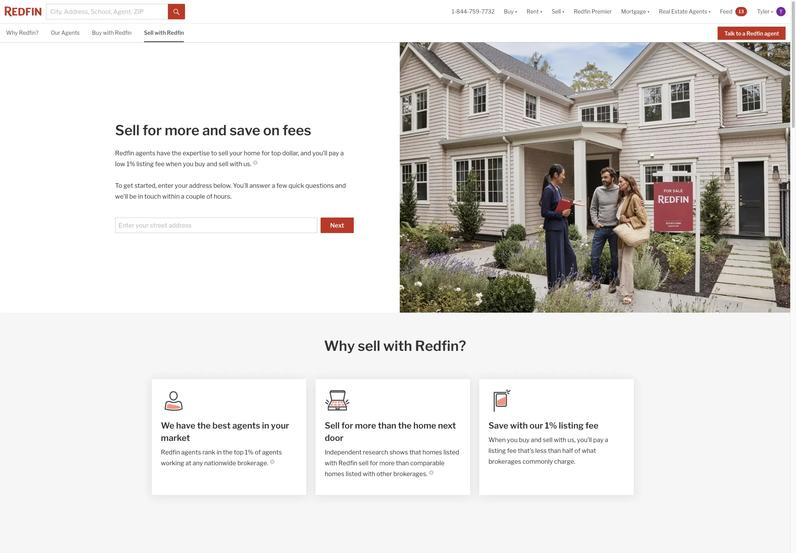 Task type: locate. For each thing, give the bounding box(es) containing it.
listed
[[444, 449, 459, 456], [346, 470, 362, 478]]

agents right estate
[[689, 8, 708, 15]]

sell right the rent ▾ at the right of page
[[552, 8, 561, 15]]

1 vertical spatial listed
[[346, 470, 362, 478]]

to
[[736, 30, 742, 37], [211, 150, 217, 157]]

2 horizontal spatial listing
[[559, 421, 584, 431]]

rent ▾ button
[[527, 0, 543, 23]]

a inside redfin agents have the expertise to sell your home for top dollar, and you'll pay a low 1% listing fee when you buy and sell with us.
[[341, 150, 344, 157]]

for
[[143, 122, 162, 139], [262, 150, 270, 157], [342, 421, 353, 431], [370, 460, 378, 467]]

0 horizontal spatial you'll
[[313, 150, 328, 157]]

disclaimer image right the brokerage.
[[270, 460, 275, 464]]

0 horizontal spatial more
[[165, 122, 200, 139]]

and inside to get started, enter your address below. you'll answer a few quick questions and we'll be in touch within a couple of hours.
[[335, 182, 346, 189]]

0 vertical spatial buy
[[195, 160, 205, 168]]

1 horizontal spatial home
[[414, 421, 437, 431]]

2 horizontal spatial of
[[575, 447, 581, 455]]

the up nationwide
[[223, 449, 233, 456]]

1-844-759-7732
[[452, 8, 495, 15]]

0 vertical spatial listing
[[137, 160, 154, 168]]

listing inside redfin agents have the expertise to sell your home for top dollar, and you'll pay a low 1% listing fee when you buy and sell with us.
[[137, 160, 154, 168]]

0 horizontal spatial buy
[[92, 29, 102, 36]]

1 vertical spatial homes
[[325, 470, 345, 478]]

redfin left agent
[[747, 30, 764, 37]]

mortgage
[[622, 8, 646, 15]]

1 vertical spatial top
[[234, 449, 244, 456]]

more up expertise
[[165, 122, 200, 139]]

a inside "when you buy and sell with us, you'll pay a listing fee that's less than half of what brokerages commonly charge."
[[605, 436, 609, 444]]

0 vertical spatial listed
[[444, 449, 459, 456]]

1% right 'our'
[[545, 421, 557, 431]]

buy right 7732
[[504, 8, 514, 15]]

redfin inside redfin agents have the expertise to sell your home for top dollar, and you'll pay a low 1% listing fee when you buy and sell with us.
[[115, 150, 134, 157]]

1% up the brokerage.
[[245, 449, 254, 456]]

0 vertical spatial your
[[230, 150, 243, 157]]

1 horizontal spatial disclaimer image
[[270, 460, 275, 464]]

fee
[[155, 160, 165, 168], [586, 421, 599, 431], [507, 447, 517, 455]]

agents up started,
[[136, 150, 155, 157]]

questions
[[306, 182, 334, 189]]

real estate agents ▾
[[659, 8, 711, 15]]

home left next
[[414, 421, 437, 431]]

listing up "us,"
[[559, 421, 584, 431]]

sell inside "link"
[[144, 29, 154, 36]]

0 horizontal spatial agents
[[61, 29, 80, 36]]

1 vertical spatial 1%
[[545, 421, 557, 431]]

0 horizontal spatial home
[[244, 150, 260, 157]]

1 horizontal spatial fee
[[507, 447, 517, 455]]

you right when
[[507, 436, 518, 444]]

▾ for sell ▾
[[562, 8, 565, 15]]

1 horizontal spatial agents
[[689, 8, 708, 15]]

you'll inside "when you buy and sell with us, you'll pay a listing fee that's less than half of what brokerages commonly charge."
[[577, 436, 592, 444]]

us.
[[244, 160, 252, 168]]

0 vertical spatial top
[[271, 150, 281, 157]]

tyler
[[758, 8, 770, 15]]

fee up what
[[586, 421, 599, 431]]

2 vertical spatial more
[[380, 460, 395, 467]]

pay
[[329, 150, 339, 157], [594, 436, 604, 444]]

6 ▾ from the left
[[771, 8, 774, 15]]

agents right best
[[232, 421, 260, 431]]

talk
[[725, 30, 735, 37]]

why
[[6, 29, 18, 36], [324, 337, 355, 354]]

pay up what
[[594, 436, 604, 444]]

your inside we have the best agents in your market
[[271, 421, 289, 431]]

▾ right the rent ▾ at the right of page
[[562, 8, 565, 15]]

1%
[[127, 160, 135, 168], [545, 421, 557, 431], [245, 449, 254, 456]]

more up research
[[355, 421, 376, 431]]

1 horizontal spatial of
[[255, 449, 261, 456]]

1 ▾ from the left
[[515, 8, 518, 15]]

you inside "when you buy and sell with us, you'll pay a listing fee that's less than half of what brokerages commonly charge."
[[507, 436, 518, 444]]

844-
[[457, 8, 469, 15]]

fee left when
[[155, 160, 165, 168]]

1 horizontal spatial pay
[[594, 436, 604, 444]]

1 vertical spatial your
[[175, 182, 188, 189]]

sell
[[552, 8, 561, 15], [144, 29, 154, 36], [115, 122, 140, 139], [325, 421, 340, 431]]

buy down city, address, school, agent, zip search box
[[92, 29, 102, 36]]

pay up the questions
[[329, 150, 339, 157]]

have up when
[[157, 150, 171, 157]]

the inside sell for more than the home next door
[[398, 421, 412, 431]]

agents inside "link"
[[61, 29, 80, 36]]

more
[[165, 122, 200, 139], [355, 421, 376, 431], [380, 460, 395, 467]]

of inside to get started, enter your address below. you'll answer a few quick questions and we'll be in touch within a couple of hours.
[[207, 193, 213, 200]]

more up "other"
[[380, 460, 395, 467]]

1 horizontal spatial buy
[[504, 8, 514, 15]]

home inside redfin agents have the expertise to sell your home for top dollar, and you'll pay a low 1% listing fee when you buy and sell with us.
[[244, 150, 260, 157]]

with inside "link"
[[155, 29, 166, 36]]

your inside to get started, enter your address below. you'll answer a few quick questions and we'll be in touch within a couple of hours.
[[175, 182, 188, 189]]

redfin? inside why redfin? link
[[19, 29, 39, 36]]

0 horizontal spatial why
[[6, 29, 18, 36]]

you'll inside redfin agents have the expertise to sell your home for top dollar, and you'll pay a low 1% listing fee when you buy and sell with us.
[[313, 150, 328, 157]]

2 horizontal spatial in
[[262, 421, 269, 431]]

1 vertical spatial redfin?
[[415, 337, 466, 354]]

1 vertical spatial buy
[[92, 29, 102, 36]]

sell inside dropdown button
[[552, 8, 561, 15]]

top up the brokerage.
[[234, 449, 244, 456]]

brokerage.
[[238, 460, 268, 467]]

when
[[166, 160, 182, 168]]

illustration of a yard sign image
[[489, 388, 514, 413]]

0 horizontal spatial redfin?
[[19, 29, 39, 36]]

than down shows
[[396, 460, 409, 467]]

redfin down submit search icon
[[167, 29, 184, 36]]

in
[[138, 193, 143, 200], [262, 421, 269, 431], [217, 449, 222, 456]]

▾ left the rent
[[515, 8, 518, 15]]

1 horizontal spatial you'll
[[577, 436, 592, 444]]

1 vertical spatial listing
[[559, 421, 584, 431]]

0 horizontal spatial fee
[[155, 160, 165, 168]]

we'll
[[115, 193, 128, 200]]

▾ for buy ▾
[[515, 8, 518, 15]]

2 horizontal spatial 1%
[[545, 421, 557, 431]]

listed up comparable
[[444, 449, 459, 456]]

with inside "when you buy and sell with us, you'll pay a listing fee that's less than half of what brokerages commonly charge."
[[554, 436, 567, 444]]

enter
[[158, 182, 174, 189]]

0 vertical spatial homes
[[423, 449, 442, 456]]

▾ for tyler ▾
[[771, 8, 774, 15]]

more inside sell for more than the home next door
[[355, 421, 376, 431]]

quick
[[289, 182, 304, 189]]

the up when
[[172, 150, 181, 157]]

fee up brokerages
[[507, 447, 517, 455]]

why inside why redfin? link
[[6, 29, 18, 36]]

1 vertical spatial more
[[355, 421, 376, 431]]

your
[[230, 150, 243, 157], [175, 182, 188, 189], [271, 421, 289, 431]]

1 vertical spatial to
[[211, 150, 217, 157]]

hours.
[[214, 193, 232, 200]]

0 vertical spatial more
[[165, 122, 200, 139]]

0 vertical spatial pay
[[329, 150, 339, 157]]

disclaimer image
[[253, 160, 258, 165], [270, 460, 275, 464]]

1 vertical spatial agents
[[61, 29, 80, 36]]

in inside to get started, enter your address below. you'll answer a few quick questions and we'll be in touch within a couple of hours.
[[138, 193, 143, 200]]

1 vertical spatial have
[[176, 421, 195, 431]]

1 horizontal spatial 1%
[[245, 449, 254, 456]]

1 vertical spatial you
[[507, 436, 518, 444]]

and up less
[[531, 436, 542, 444]]

3 ▾ from the left
[[562, 8, 565, 15]]

disclaimer image for home
[[253, 160, 258, 165]]

than
[[378, 421, 397, 431], [548, 447, 561, 455], [396, 460, 409, 467]]

you'll right 'dollar,'
[[313, 150, 328, 157]]

1 vertical spatial why
[[324, 337, 355, 354]]

2 vertical spatial in
[[217, 449, 222, 456]]

you inside redfin agents have the expertise to sell your home for top dollar, and you'll pay a low 1% listing fee when you buy and sell with us.
[[183, 160, 194, 168]]

talk to a redfin agent
[[725, 30, 780, 37]]

to right expertise
[[211, 150, 217, 157]]

▾ left feed
[[709, 8, 711, 15]]

2 horizontal spatial your
[[271, 421, 289, 431]]

0 horizontal spatial you
[[183, 160, 194, 168]]

have
[[157, 150, 171, 157], [176, 421, 195, 431]]

of right half
[[575, 447, 581, 455]]

0 horizontal spatial have
[[157, 150, 171, 157]]

best
[[213, 421, 231, 431]]

0 vertical spatial agents
[[689, 8, 708, 15]]

agents right "our"
[[61, 29, 80, 36]]

with
[[103, 29, 114, 36], [155, 29, 166, 36], [230, 160, 242, 168], [384, 337, 412, 354], [510, 421, 528, 431], [554, 436, 567, 444], [325, 460, 337, 467], [363, 470, 375, 478]]

0 horizontal spatial of
[[207, 193, 213, 200]]

agents up the brokerage.
[[262, 449, 282, 456]]

than inside independent research shows that homes listed with redfin sell for more than comparable homes listed with other brokerages.
[[396, 460, 409, 467]]

1 horizontal spatial in
[[217, 449, 222, 456]]

fee inside redfin agents have the expertise to sell your home for top dollar, and you'll pay a low 1% listing fee when you buy and sell with us.
[[155, 160, 165, 168]]

fee inside "when you buy and sell with us, you'll pay a listing fee that's less than half of what brokerages commonly charge."
[[507, 447, 517, 455]]

home
[[244, 150, 260, 157], [414, 421, 437, 431]]

the
[[172, 150, 181, 157], [197, 421, 211, 431], [398, 421, 412, 431], [223, 449, 233, 456]]

than left half
[[548, 447, 561, 455]]

the inside redfin agents rank in the top 1% of agents working at any nationwide brokerage.
[[223, 449, 233, 456]]

of up the brokerage.
[[255, 449, 261, 456]]

buy with redfin link
[[92, 24, 132, 41]]

agents
[[689, 8, 708, 15], [61, 29, 80, 36]]

the inside we have the best agents in your market
[[197, 421, 211, 431]]

▾ right mortgage on the right top of the page
[[648, 8, 650, 15]]

sell up low
[[115, 122, 140, 139]]

a inside 'button'
[[743, 30, 746, 37]]

listing up started,
[[137, 160, 154, 168]]

redfin left premier
[[574, 8, 591, 15]]

in inside redfin agents rank in the top 1% of agents working at any nationwide brokerage.
[[217, 449, 222, 456]]

0 vertical spatial to
[[736, 30, 742, 37]]

of inside redfin agents rank in the top 1% of agents working at any nationwide brokerage.
[[255, 449, 261, 456]]

0 horizontal spatial top
[[234, 449, 244, 456]]

0 vertical spatial fee
[[155, 160, 165, 168]]

1 horizontal spatial why
[[324, 337, 355, 354]]

buy inside buy with redfin link
[[92, 29, 102, 36]]

0 vertical spatial redfin?
[[19, 29, 39, 36]]

and right 'dollar,'
[[301, 150, 311, 157]]

1% inside redfin agents have the expertise to sell your home for top dollar, and you'll pay a low 1% listing fee when you buy and sell with us.
[[127, 160, 135, 168]]

▾ right the rent
[[540, 8, 543, 15]]

2 ▾ from the left
[[540, 8, 543, 15]]

1 vertical spatial disclaimer image
[[270, 460, 275, 464]]

to right talk
[[736, 30, 742, 37]]

0 horizontal spatial 1%
[[127, 160, 135, 168]]

more for than
[[355, 421, 376, 431]]

1 vertical spatial than
[[548, 447, 561, 455]]

1 horizontal spatial homes
[[423, 449, 442, 456]]

0 horizontal spatial pay
[[329, 150, 339, 157]]

2 vertical spatial fee
[[507, 447, 517, 455]]

have up market
[[176, 421, 195, 431]]

buy up that's
[[519, 436, 530, 444]]

1% right low
[[127, 160, 135, 168]]

sell inside sell for more than the home next door
[[325, 421, 340, 431]]

redfin down independent at the bottom
[[339, 460, 358, 467]]

of inside "when you buy and sell with us, you'll pay a listing fee that's less than half of what brokerages commonly charge."
[[575, 447, 581, 455]]

1 vertical spatial home
[[414, 421, 437, 431]]

0 vertical spatial buy
[[504, 8, 514, 15]]

more for and
[[165, 122, 200, 139]]

listing inside save with our 1% listing fee link
[[559, 421, 584, 431]]

1 horizontal spatial top
[[271, 150, 281, 157]]

top inside redfin agents have the expertise to sell your home for top dollar, and you'll pay a low 1% listing fee when you buy and sell with us.
[[271, 150, 281, 157]]

0 horizontal spatial buy
[[195, 160, 205, 168]]

2 vertical spatial your
[[271, 421, 289, 431]]

top left 'dollar,'
[[271, 150, 281, 157]]

our agents link
[[51, 24, 80, 41]]

▾ right tyler
[[771, 8, 774, 15]]

homes up comparable
[[423, 449, 442, 456]]

sell up door
[[325, 421, 340, 431]]

0 vertical spatial disclaimer image
[[253, 160, 258, 165]]

redfin down city, address, school, agent, zip search box
[[115, 29, 132, 36]]

0 vertical spatial in
[[138, 193, 143, 200]]

0 horizontal spatial in
[[138, 193, 143, 200]]

pay inside "when you buy and sell with us, you'll pay a listing fee that's less than half of what brokerages commonly charge."
[[594, 436, 604, 444]]

why redfin?
[[6, 29, 39, 36]]

1 vertical spatial buy
[[519, 436, 530, 444]]

we have the best agents in your market
[[161, 421, 289, 443]]

than up research
[[378, 421, 397, 431]]

sell right 'buy with redfin'
[[144, 29, 154, 36]]

buy down expertise
[[195, 160, 205, 168]]

1 horizontal spatial more
[[355, 421, 376, 431]]

disclaimer image right 'us.'
[[253, 160, 258, 165]]

agents
[[136, 150, 155, 157], [232, 421, 260, 431], [181, 449, 201, 456], [262, 449, 282, 456]]

buy inside buy ▾ dropdown button
[[504, 8, 514, 15]]

0 horizontal spatial your
[[175, 182, 188, 189]]

0 horizontal spatial listing
[[137, 160, 154, 168]]

0 horizontal spatial disclaimer image
[[253, 160, 258, 165]]

1 horizontal spatial redfin?
[[415, 337, 466, 354]]

1 horizontal spatial you
[[507, 436, 518, 444]]

sell for more than the home next door link
[[325, 419, 461, 444]]

our
[[51, 29, 60, 36]]

brokerages.
[[394, 470, 428, 478]]

and right the questions
[[335, 182, 346, 189]]

2 horizontal spatial more
[[380, 460, 395, 467]]

1 horizontal spatial buy
[[519, 436, 530, 444]]

you'll
[[313, 150, 328, 157], [577, 436, 592, 444]]

and
[[202, 122, 227, 139], [301, 150, 311, 157], [207, 160, 217, 168], [335, 182, 346, 189], [531, 436, 542, 444]]

1 horizontal spatial listed
[[444, 449, 459, 456]]

sell with redfin
[[144, 29, 184, 36]]

2 horizontal spatial fee
[[586, 421, 599, 431]]

within
[[162, 193, 180, 200]]

tyler ▾
[[758, 8, 774, 15]]

1 horizontal spatial your
[[230, 150, 243, 157]]

brokerages
[[489, 458, 522, 465]]

you'll up what
[[577, 436, 592, 444]]

redfin inside 'sell with redfin' "link"
[[167, 29, 184, 36]]

sell for more and save on fees
[[115, 122, 312, 139]]

0 horizontal spatial to
[[211, 150, 217, 157]]

redfin up low
[[115, 150, 134, 157]]

0 vertical spatial than
[[378, 421, 397, 431]]

0 vertical spatial why
[[6, 29, 18, 36]]

1 vertical spatial fee
[[586, 421, 599, 431]]

the up shows
[[398, 421, 412, 431]]

0 vertical spatial 1%
[[127, 160, 135, 168]]

0 vertical spatial have
[[157, 150, 171, 157]]

we
[[161, 421, 174, 431]]

listed down independent at the bottom
[[346, 470, 362, 478]]

4 ▾ from the left
[[648, 8, 650, 15]]

to inside redfin agents have the expertise to sell your home for top dollar, and you'll pay a low 1% listing fee when you buy and sell with us.
[[211, 150, 217, 157]]

nationwide
[[204, 460, 236, 467]]

user photo image
[[777, 7, 786, 16]]

an agent with customers in front of a redfin listing sign image
[[400, 42, 791, 313]]

0 vertical spatial you'll
[[313, 150, 328, 157]]

1 horizontal spatial to
[[736, 30, 742, 37]]

rent ▾ button
[[522, 0, 547, 23]]

agents up at
[[181, 449, 201, 456]]

1 vertical spatial you'll
[[577, 436, 592, 444]]

illustration of a bag of money image
[[325, 388, 350, 413]]

listing down when
[[489, 447, 506, 455]]

your inside redfin agents have the expertise to sell your home for top dollar, and you'll pay a low 1% listing fee when you buy and sell with us.
[[230, 150, 243, 157]]

buy
[[195, 160, 205, 168], [519, 436, 530, 444]]

2 vertical spatial than
[[396, 460, 409, 467]]

1 horizontal spatial have
[[176, 421, 195, 431]]

you down expertise
[[183, 160, 194, 168]]

sell for sell for more and save on fees
[[115, 122, 140, 139]]

that
[[410, 449, 421, 456]]

▾
[[515, 8, 518, 15], [540, 8, 543, 15], [562, 8, 565, 15], [648, 8, 650, 15], [709, 8, 711, 15], [771, 8, 774, 15]]

1 horizontal spatial listing
[[489, 447, 506, 455]]

redfin up working
[[161, 449, 180, 456]]

buy ▾ button
[[504, 0, 518, 23]]

next
[[438, 421, 456, 431]]

sell for sell with redfin
[[144, 29, 154, 36]]

2 vertical spatial 1%
[[245, 449, 254, 456]]

the left best
[[197, 421, 211, 431]]

of left 'hours.'
[[207, 193, 213, 200]]

at
[[186, 460, 191, 467]]

than inside sell for more than the home next door
[[378, 421, 397, 431]]

home up 'us.'
[[244, 150, 260, 157]]

why sell with redfin?
[[324, 337, 466, 354]]

rent
[[527, 8, 539, 15]]

redfin?
[[19, 29, 39, 36], [415, 337, 466, 354]]

2 vertical spatial listing
[[489, 447, 506, 455]]

dollar,
[[282, 150, 299, 157]]

0 vertical spatial you
[[183, 160, 194, 168]]

1 vertical spatial pay
[[594, 436, 604, 444]]

homes down independent at the bottom
[[325, 470, 345, 478]]



Task type: describe. For each thing, give the bounding box(es) containing it.
us,
[[568, 436, 576, 444]]

address
[[189, 182, 212, 189]]

759-
[[469, 8, 482, 15]]

next
[[330, 222, 344, 229]]

real estate agents ▾ link
[[659, 0, 711, 23]]

buy for buy with redfin
[[92, 29, 102, 36]]

real
[[659, 8, 671, 15]]

13
[[739, 8, 744, 14]]

buy ▾ button
[[500, 0, 522, 23]]

buy with redfin
[[92, 29, 132, 36]]

estate
[[672, 8, 688, 15]]

1-
[[452, 8, 457, 15]]

save
[[230, 122, 260, 139]]

illustration of the best agents image
[[161, 388, 186, 413]]

fee inside save with our 1% listing fee link
[[586, 421, 599, 431]]

than inside "when you buy and sell with us, you'll pay a listing fee that's less than half of what brokerages commonly charge."
[[548, 447, 561, 455]]

research
[[363, 449, 388, 456]]

1-844-759-7732 link
[[452, 8, 495, 15]]

save
[[489, 421, 509, 431]]

have inside we have the best agents in your market
[[176, 421, 195, 431]]

low
[[115, 160, 125, 168]]

mortgage ▾ button
[[622, 0, 650, 23]]

agents inside dropdown button
[[689, 8, 708, 15]]

▾ for rent ▾
[[540, 8, 543, 15]]

▾ for mortgage ▾
[[648, 8, 650, 15]]

what
[[582, 447, 596, 455]]

buy inside "when you buy and sell with us, you'll pay a listing fee that's less than half of what brokerages commonly charge."
[[519, 436, 530, 444]]

1% inside redfin agents rank in the top 1% of agents working at any nationwide brokerage.
[[245, 449, 254, 456]]

redfin inside 'talk to a redfin agent' 'button'
[[747, 30, 764, 37]]

7732
[[482, 8, 495, 15]]

and inside "when you buy and sell with us, you'll pay a listing fee that's less than half of what brokerages commonly charge."
[[531, 436, 542, 444]]

mortgage ▾
[[622, 8, 650, 15]]

less
[[536, 447, 547, 455]]

redfin agents rank in the top 1% of agents working at any nationwide brokerage.
[[161, 449, 282, 467]]

listing inside "when you buy and sell with us, you'll pay a listing fee that's less than half of what brokerages commonly charge."
[[489, 447, 506, 455]]

redfin inside buy with redfin link
[[115, 29, 132, 36]]

sell ▾ button
[[547, 0, 570, 23]]

for inside redfin agents have the expertise to sell your home for top dollar, and you'll pay a low 1% listing fee when you buy and sell with us.
[[262, 150, 270, 157]]

sell for sell ▾
[[552, 8, 561, 15]]

get
[[124, 182, 133, 189]]

submit search image
[[174, 9, 180, 15]]

door
[[325, 433, 344, 443]]

redfin premier button
[[570, 0, 617, 23]]

top inside redfin agents rank in the top 1% of agents working at any nationwide brokerage.
[[234, 449, 244, 456]]

couple
[[186, 193, 205, 200]]

agents inside redfin agents have the expertise to sell your home for top dollar, and you'll pay a low 1% listing fee when you buy and sell with us.
[[136, 150, 155, 157]]

redfin inside independent research shows that homes listed with redfin sell for more than comparable homes listed with other brokerages.
[[339, 460, 358, 467]]

when you buy and sell with us, you'll pay a listing fee that's less than half of what brokerages commonly charge.
[[489, 436, 609, 465]]

comparable
[[411, 460, 445, 467]]

working
[[161, 460, 184, 467]]

below.
[[214, 182, 232, 189]]

0 horizontal spatial homes
[[325, 470, 345, 478]]

that's
[[518, 447, 534, 455]]

mortgage ▾ button
[[617, 0, 655, 23]]

shows
[[390, 449, 408, 456]]

agent
[[765, 30, 780, 37]]

redfin agents have the expertise to sell your home for top dollar, and you'll pay a low 1% listing fee when you buy and sell with us.
[[115, 150, 344, 168]]

more inside independent research shows that homes listed with redfin sell for more than comparable homes listed with other brokerages.
[[380, 460, 395, 467]]

we have the best agents in your market link
[[161, 419, 297, 444]]

independent
[[325, 449, 362, 456]]

market
[[161, 433, 190, 443]]

sell inside "when you buy and sell with us, you'll pay a listing fee that's less than half of what brokerages commonly charge."
[[543, 436, 553, 444]]

to inside 'button'
[[736, 30, 742, 37]]

save with our 1% listing fee link
[[489, 419, 625, 432]]

home inside sell for more than the home next door
[[414, 421, 437, 431]]

other
[[377, 470, 392, 478]]

redfin inside redfin agents rank in the top 1% of agents working at any nationwide brokerage.
[[161, 449, 180, 456]]

real estate agents ▾ button
[[655, 0, 716, 23]]

the inside redfin agents have the expertise to sell your home for top dollar, and you'll pay a low 1% listing fee when you buy and sell with us.
[[172, 150, 181, 157]]

buy ▾
[[504, 8, 518, 15]]

in inside we have the best agents in your market
[[262, 421, 269, 431]]

any
[[193, 460, 203, 467]]

few
[[277, 182, 287, 189]]

and down expertise
[[207, 160, 217, 168]]

answer
[[250, 182, 271, 189]]

have inside redfin agents have the expertise to sell your home for top dollar, and you'll pay a low 1% listing fee when you buy and sell with us.
[[157, 150, 171, 157]]

on
[[263, 122, 280, 139]]

1% inside save with our 1% listing fee link
[[545, 421, 557, 431]]

be
[[129, 193, 137, 200]]

5 ▾ from the left
[[709, 8, 711, 15]]

buy inside redfin agents have the expertise to sell your home for top dollar, and you'll pay a low 1% listing fee when you buy and sell with us.
[[195, 160, 205, 168]]

why for why redfin?
[[6, 29, 18, 36]]

half
[[563, 447, 574, 455]]

disclaimer image for agents
[[270, 460, 275, 464]]

expertise
[[183, 150, 210, 157]]

rank
[[203, 449, 215, 456]]

to
[[115, 182, 122, 189]]

save with our 1% listing fee
[[489, 421, 599, 431]]

sell for sell for more than the home next door
[[325, 421, 340, 431]]

sell ▾
[[552, 8, 565, 15]]

with inside redfin agents have the expertise to sell your home for top dollar, and you'll pay a low 1% listing fee when you buy and sell with us.
[[230, 160, 242, 168]]

to get started, enter your address below. you'll answer a few quick questions and we'll be in touch within a couple of hours.
[[115, 182, 346, 200]]

for inside independent research shows that homes listed with redfin sell for more than comparable homes listed with other brokerages.
[[370, 460, 378, 467]]

fees
[[283, 122, 312, 139]]

sell with redfin link
[[144, 24, 184, 41]]

pay inside redfin agents have the expertise to sell your home for top dollar, and you'll pay a low 1% listing fee when you buy and sell with us.
[[329, 150, 339, 157]]

our
[[530, 421, 543, 431]]

sell for more than the home next door
[[325, 421, 456, 443]]

independent research shows that homes listed with redfin sell for more than comparable homes listed with other brokerages.
[[325, 449, 459, 478]]

sell ▾ button
[[552, 0, 565, 23]]

buy for buy ▾
[[504, 8, 514, 15]]

commonly
[[523, 458, 553, 465]]

touch
[[144, 193, 161, 200]]

you'll
[[233, 182, 248, 189]]

sell inside independent research shows that homes listed with redfin sell for more than comparable homes listed with other brokerages.
[[359, 460, 369, 467]]

when
[[489, 436, 506, 444]]

0 horizontal spatial listed
[[346, 470, 362, 478]]

and up expertise
[[202, 122, 227, 139]]

agents inside we have the best agents in your market
[[232, 421, 260, 431]]

why redfin? link
[[6, 24, 39, 41]]

redfin premier
[[574, 8, 612, 15]]

redfin inside redfin premier button
[[574, 8, 591, 15]]

for inside sell for more than the home next door
[[342, 421, 353, 431]]

why for why sell with redfin?
[[324, 337, 355, 354]]

disclaimer image
[[429, 470, 434, 475]]

premier
[[592, 8, 612, 15]]

talk to a redfin agent button
[[718, 27, 786, 40]]

next button
[[321, 218, 354, 233]]

Enter your street address search field
[[115, 218, 318, 233]]

City, Address, School, Agent, ZIP search field
[[46, 4, 168, 19]]



Task type: vqa. For each thing, say whether or not it's contained in the screenshot.
Why
yes



